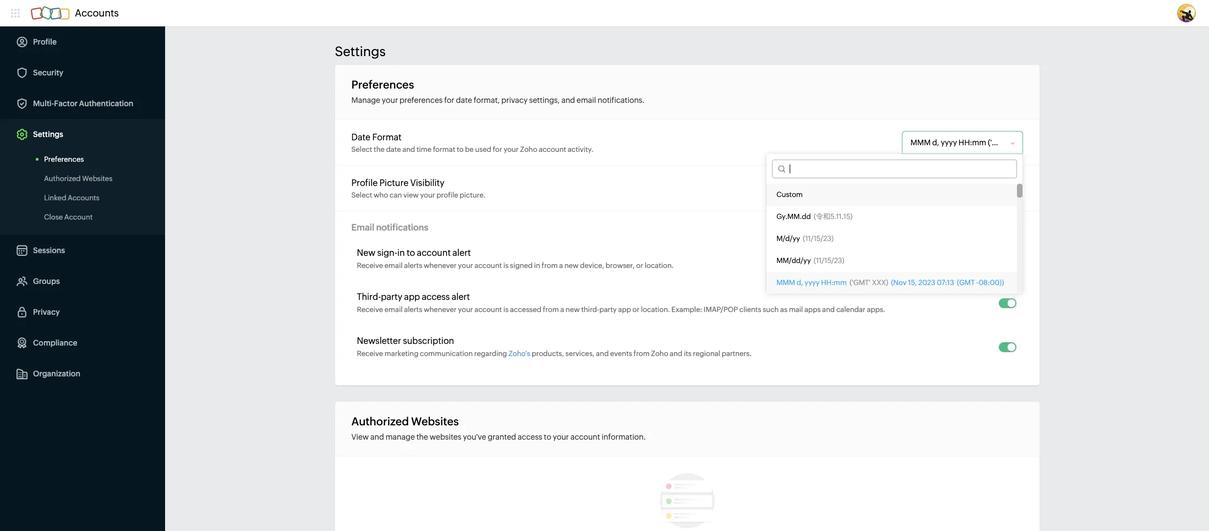 Task type: vqa. For each thing, say whether or not it's contained in the screenshot.


Task type: describe. For each thing, give the bounding box(es) containing it.
close
[[44, 213, 63, 221]]

authentication
[[79, 99, 133, 108]]

account inside "date format select the date and time format to be used for your zoho account activity."
[[539, 145, 566, 153]]

and inside "date format select the date and time format to be used for your zoho account activity."
[[402, 145, 415, 153]]

the inside authorized websites view and manage the websites you've granted access to your account information.
[[416, 433, 428, 441]]

preferences manage your preferences for date format, privacy settings, and email notifications.
[[351, 78, 645, 105]]

a inside new sign-in to account alert receive email alerts whenever your account is signed in from a new device, browser, or location.
[[559, 261, 563, 270]]

websites
[[430, 433, 461, 441]]

picture.
[[460, 191, 486, 199]]

receive email alerts whenever your account is accessed from a new third-party app or location. example: imap/pop clients such as mail apps and calendar apps.
[[357, 305, 885, 314]]

profile for profile picture visibility select who can view your profile picture.
[[351, 177, 378, 188]]

groups
[[33, 277, 60, 286]]

date
[[351, 132, 370, 142]]

to inside "date format select the date and time format to be used for your zoho account activity."
[[457, 145, 464, 153]]

be
[[465, 145, 474, 153]]

and right apps
[[822, 305, 835, 314]]

preferences
[[400, 96, 443, 105]]

or inside new sign-in to account alert receive email alerts whenever your account is signed in from a new device, browser, or location.
[[636, 261, 643, 270]]

granted
[[488, 433, 516, 441]]

2 is from the top
[[503, 305, 509, 314]]

is inside new sign-in to account alert receive email alerts whenever your account is signed in from a new device, browser, or location.
[[503, 261, 509, 270]]

visibility
[[410, 177, 444, 188]]

15,
[[908, 278, 917, 287]]

organization
[[33, 369, 80, 378]]

authorized for authorized websites view and manage the websites you've granted access to your account information.
[[351, 415, 409, 428]]

linked accounts
[[44, 194, 99, 202]]

settings,
[[529, 96, 560, 105]]

08:00))
[[979, 278, 1004, 287]]

receive inside new sign-in to account alert receive email alerts whenever your account is signed in from a new device, browser, or location.
[[357, 261, 383, 270]]

products,
[[532, 349, 564, 358]]

hh:mm
[[821, 278, 847, 287]]

1 vertical spatial or
[[633, 305, 640, 314]]

services,
[[565, 349, 595, 358]]

yyyy
[[805, 278, 820, 287]]

device,
[[580, 261, 604, 270]]

regarding
[[474, 349, 507, 358]]

for inside "date format select the date and time format to be used for your zoho account activity."
[[493, 145, 502, 153]]

your inside authorized websites view and manage the websites you've granted access to your account information.
[[553, 433, 569, 441]]

new inside new sign-in to account alert receive email alerts whenever your account is signed in from a new device, browser, or location.
[[564, 261, 579, 270]]

email inside preferences manage your preferences for date format, privacy settings, and email notifications.
[[577, 96, 596, 105]]

events
[[610, 349, 632, 358]]

clients
[[739, 305, 761, 314]]

your inside preferences manage your preferences for date format, privacy settings, and email notifications.
[[382, 96, 398, 105]]

apps.
[[867, 305, 885, 314]]

07:13
[[937, 278, 954, 287]]

sessions
[[33, 246, 65, 255]]

information.
[[602, 433, 646, 441]]

-
[[976, 278, 979, 287]]

(gmt
[[957, 278, 975, 287]]

zoho's
[[508, 349, 530, 358]]

newsletter
[[357, 336, 401, 346]]

account
[[64, 213, 93, 221]]

0 vertical spatial accounts
[[75, 7, 119, 19]]

security
[[33, 68, 63, 77]]

('gmt'
[[850, 278, 871, 287]]

authorized websites view and manage the websites you've granted access to your account information.
[[351, 415, 646, 441]]

account left accessed
[[474, 305, 502, 314]]

newsletter subscription
[[357, 336, 454, 346]]

(令和5.11.15)
[[814, 212, 853, 221]]

2 alerts from the top
[[404, 305, 422, 314]]

manage
[[386, 433, 415, 441]]

manage
[[351, 96, 380, 105]]

2 vertical spatial from
[[634, 349, 650, 358]]

communication
[[420, 349, 473, 358]]

time
[[417, 145, 431, 153]]

close account
[[44, 213, 93, 221]]

third-party app access alert
[[357, 292, 470, 302]]

multi-factor authentication
[[33, 99, 133, 108]]

privacy
[[501, 96, 528, 105]]

(11/15/23) for mm/dd/yy (11/15/23)
[[814, 256, 844, 265]]

access inside authorized websites view and manage the websites you've granted access to your account information.
[[518, 433, 542, 441]]

d,
[[797, 278, 803, 287]]

mmm
[[776, 278, 795, 287]]

used
[[475, 145, 491, 153]]

sign-
[[377, 248, 397, 258]]

your inside "date format select the date and time format to be used for your zoho account activity."
[[504, 145, 519, 153]]

format
[[433, 145, 455, 153]]

to inside authorized websites view and manage the websites you've granted access to your account information.
[[544, 433, 551, 441]]

email notifications
[[351, 222, 428, 233]]

subscription
[[403, 336, 454, 346]]

1 horizontal spatial in
[[534, 261, 540, 270]]

receive for receive email alerts whenever your account is accessed from a new third-party app or location. example: imap/pop clients such as mail apps and calendar apps.
[[357, 305, 383, 314]]

and inside authorized websites view and manage the websites you've granted access to your account information.
[[370, 433, 384, 441]]

third-
[[357, 292, 381, 302]]

notifications.
[[598, 96, 645, 105]]

view
[[351, 433, 369, 441]]

1 vertical spatial accounts
[[68, 194, 99, 202]]

1 vertical spatial alert
[[452, 292, 470, 302]]

date inside preferences manage your preferences for date format, privacy settings, and email notifications.
[[456, 96, 472, 105]]

alert inside new sign-in to account alert receive email alerts whenever your account is signed in from a new device, browser, or location.
[[453, 248, 471, 258]]

account left the signed
[[474, 261, 502, 270]]

alerts inside new sign-in to account alert receive email alerts whenever your account is signed in from a new device, browser, or location.
[[404, 261, 422, 270]]

new
[[357, 248, 375, 258]]

custom
[[776, 190, 803, 199]]

as
[[780, 305, 788, 314]]

1 horizontal spatial zoho
[[651, 349, 668, 358]]

m/d/yy (11/15/23)
[[776, 234, 834, 243]]

2023
[[918, 278, 935, 287]]

picture
[[379, 177, 409, 188]]

its
[[684, 349, 692, 358]]

email
[[351, 222, 374, 233]]



Task type: locate. For each thing, give the bounding box(es) containing it.
0 vertical spatial for
[[444, 96, 454, 105]]

browser,
[[606, 261, 635, 270]]

account left activity. on the left top
[[539, 145, 566, 153]]

1 horizontal spatial for
[[493, 145, 502, 153]]

regional
[[693, 349, 720, 358]]

settings
[[335, 44, 386, 59], [33, 130, 63, 139]]

0 vertical spatial profile
[[33, 37, 57, 46]]

0 vertical spatial access
[[422, 292, 450, 302]]

0 vertical spatial select
[[351, 145, 372, 153]]

0 horizontal spatial for
[[444, 96, 454, 105]]

to left be
[[457, 145, 464, 153]]

zoho
[[520, 145, 537, 153], [651, 349, 668, 358]]

can
[[390, 191, 402, 199]]

who
[[374, 191, 388, 199]]

location. inside new sign-in to account alert receive email alerts whenever your account is signed in from a new device, browser, or location.
[[645, 261, 674, 270]]

1 vertical spatial a
[[560, 305, 564, 314]]

from
[[542, 261, 558, 270], [543, 305, 559, 314], [634, 349, 650, 358]]

2 vertical spatial receive
[[357, 349, 383, 358]]

websites inside authorized websites view and manage the websites you've granted access to your account information.
[[411, 415, 459, 428]]

2 whenever from the top
[[424, 305, 457, 314]]

0 vertical spatial zoho
[[520, 145, 537, 153]]

websites for authorized websites
[[82, 174, 112, 183]]

3 receive from the top
[[357, 349, 383, 358]]

receive down third-
[[357, 305, 383, 314]]

0 vertical spatial receive
[[357, 261, 383, 270]]

select down "date"
[[351, 145, 372, 153]]

to right granted
[[544, 433, 551, 441]]

to
[[457, 145, 464, 153], [407, 248, 415, 258], [544, 433, 551, 441]]

websites up linked accounts on the top of the page
[[82, 174, 112, 183]]

0 horizontal spatial to
[[407, 248, 415, 258]]

2 select from the top
[[351, 191, 372, 199]]

the
[[374, 145, 385, 153], [416, 433, 428, 441]]

None field
[[902, 132, 1011, 154], [902, 177, 1011, 199], [902, 132, 1011, 154], [902, 177, 1011, 199]]

authorized up linked on the left top of the page
[[44, 174, 81, 183]]

0 horizontal spatial profile
[[33, 37, 57, 46]]

preferences up manage
[[351, 78, 414, 91]]

websites
[[82, 174, 112, 183], [411, 415, 459, 428]]

1 horizontal spatial profile
[[351, 177, 378, 188]]

party down browser,
[[599, 305, 617, 314]]

and left "events"
[[596, 349, 609, 358]]

1 vertical spatial settings
[[33, 130, 63, 139]]

such
[[763, 305, 779, 314]]

new sign-in to account alert receive email alerts whenever your account is signed in from a new device, browser, or location.
[[357, 248, 674, 270]]

date down format
[[386, 145, 401, 153]]

0 horizontal spatial access
[[422, 292, 450, 302]]

preferences inside preferences manage your preferences for date format, privacy settings, and email notifications.
[[351, 78, 414, 91]]

to right "sign-"
[[407, 248, 415, 258]]

date format select the date and time format to be used for your zoho account activity.
[[351, 132, 593, 153]]

select inside profile picture visibility select who can view your profile picture.
[[351, 191, 372, 199]]

and right view on the bottom of page
[[370, 433, 384, 441]]

0 horizontal spatial preferences
[[44, 155, 84, 163]]

1 horizontal spatial date
[[456, 96, 472, 105]]

0 vertical spatial location.
[[645, 261, 674, 270]]

is left accessed
[[503, 305, 509, 314]]

access
[[422, 292, 450, 302], [518, 433, 542, 441]]

your inside profile picture visibility select who can view your profile picture.
[[420, 191, 435, 199]]

your
[[382, 96, 398, 105], [504, 145, 519, 153], [420, 191, 435, 199], [458, 261, 473, 270], [458, 305, 473, 314], [553, 433, 569, 441]]

signed
[[510, 261, 533, 270]]

profile inside profile picture visibility select who can view your profile picture.
[[351, 177, 378, 188]]

and right settings,
[[561, 96, 575, 105]]

1 vertical spatial in
[[534, 261, 540, 270]]

alerts up third-party app access alert
[[404, 261, 422, 270]]

from right accessed
[[543, 305, 559, 314]]

(11/15/23) up hh:mm
[[814, 256, 844, 265]]

0 vertical spatial in
[[397, 248, 405, 258]]

0 horizontal spatial the
[[374, 145, 385, 153]]

0 vertical spatial alerts
[[404, 261, 422, 270]]

marketing
[[385, 349, 418, 358]]

1 whenever from the top
[[424, 261, 457, 270]]

(11/15/23) down gy.mm.dd (令和5.11.15)
[[803, 234, 834, 243]]

2 vertical spatial to
[[544, 433, 551, 441]]

receive down new
[[357, 261, 383, 270]]

profile for profile
[[33, 37, 57, 46]]

1 vertical spatial (11/15/23)
[[814, 256, 844, 265]]

0 vertical spatial from
[[542, 261, 558, 270]]

zoho inside "date format select the date and time format to be used for your zoho account activity."
[[520, 145, 537, 153]]

1 vertical spatial access
[[518, 433, 542, 441]]

websites for authorized websites view and manage the websites you've granted access to your account information.
[[411, 415, 459, 428]]

1 vertical spatial location.
[[641, 305, 670, 314]]

format
[[372, 132, 402, 142]]

1 vertical spatial profile
[[351, 177, 378, 188]]

mail
[[789, 305, 803, 314]]

the right manage
[[416, 433, 428, 441]]

0 vertical spatial to
[[457, 145, 464, 153]]

1 vertical spatial to
[[407, 248, 415, 258]]

whenever
[[424, 261, 457, 270], [424, 305, 457, 314]]

third-
[[581, 305, 599, 314]]

profile
[[33, 37, 57, 46], [351, 177, 378, 188]]

new left device,
[[564, 261, 579, 270]]

0 vertical spatial (11/15/23)
[[803, 234, 834, 243]]

alert
[[453, 248, 471, 258], [452, 292, 470, 302]]

email inside new sign-in to account alert receive email alerts whenever your account is signed in from a new device, browser, or location.
[[385, 261, 403, 270]]

1 vertical spatial receive
[[357, 305, 383, 314]]

authorized inside authorized websites view and manage the websites you've granted access to your account information.
[[351, 415, 409, 428]]

activity.
[[568, 145, 593, 153]]

and left its
[[670, 349, 682, 358]]

1 horizontal spatial websites
[[411, 415, 459, 428]]

partners.
[[722, 349, 752, 358]]

is left the signed
[[503, 261, 509, 270]]

zoho left its
[[651, 349, 668, 358]]

0 horizontal spatial authorized
[[44, 174, 81, 183]]

from inside new sign-in to account alert receive email alerts whenever your account is signed in from a new device, browser, or location.
[[542, 261, 558, 270]]

you've
[[463, 433, 486, 441]]

compliance
[[33, 338, 77, 347]]

for inside preferences manage your preferences for date format, privacy settings, and email notifications.
[[444, 96, 454, 105]]

preferences for preferences manage your preferences for date format, privacy settings, and email notifications.
[[351, 78, 414, 91]]

0 vertical spatial party
[[381, 292, 402, 302]]

0 vertical spatial the
[[374, 145, 385, 153]]

gy.mm.dd (令和5.11.15)
[[776, 212, 853, 221]]

date left format,
[[456, 96, 472, 105]]

gy.mm.dd
[[776, 212, 811, 221]]

1 vertical spatial whenever
[[424, 305, 457, 314]]

profile
[[437, 191, 458, 199]]

in down notifications
[[397, 248, 405, 258]]

view
[[403, 191, 419, 199]]

xxx)
[[872, 278, 888, 287]]

alerts down third-party app access alert
[[404, 305, 422, 314]]

email
[[577, 96, 596, 105], [385, 261, 403, 270], [385, 305, 403, 314]]

imap/pop
[[704, 305, 738, 314]]

0 vertical spatial or
[[636, 261, 643, 270]]

or right third-
[[633, 305, 640, 314]]

1 horizontal spatial access
[[518, 433, 542, 441]]

0 vertical spatial email
[[577, 96, 596, 105]]

date
[[456, 96, 472, 105], [386, 145, 401, 153]]

0 vertical spatial preferences
[[351, 78, 414, 91]]

to inside new sign-in to account alert receive email alerts whenever your account is signed in from a new device, browser, or location.
[[407, 248, 415, 258]]

1 select from the top
[[351, 145, 372, 153]]

mm/dd/yy (11/15/23)
[[776, 256, 844, 265]]

0 vertical spatial alert
[[453, 248, 471, 258]]

settings up manage
[[335, 44, 386, 59]]

select
[[351, 145, 372, 153], [351, 191, 372, 199]]

2 horizontal spatial to
[[544, 433, 551, 441]]

1 alerts from the top
[[404, 261, 422, 270]]

1 vertical spatial from
[[543, 305, 559, 314]]

1 vertical spatial app
[[618, 305, 631, 314]]

1 vertical spatial preferences
[[44, 155, 84, 163]]

email down "sign-"
[[385, 261, 403, 270]]

settings down multi-
[[33, 130, 63, 139]]

1 vertical spatial websites
[[411, 415, 459, 428]]

1 horizontal spatial authorized
[[351, 415, 409, 428]]

zoho right used
[[520, 145, 537, 153]]

and inside preferences manage your preferences for date format, privacy settings, and email notifications.
[[561, 96, 575, 105]]

a left third-
[[560, 305, 564, 314]]

select left who
[[351, 191, 372, 199]]

location. right browser,
[[645, 261, 674, 270]]

authorized for authorized websites
[[44, 174, 81, 183]]

authorized websites
[[44, 174, 112, 183]]

1 receive from the top
[[357, 261, 383, 270]]

1 horizontal spatial party
[[599, 305, 617, 314]]

a left device,
[[559, 261, 563, 270]]

profile picture visibility select who can view your profile picture.
[[351, 177, 486, 199]]

and left the time
[[402, 145, 415, 153]]

notifications
[[376, 222, 428, 233]]

date inside "date format select the date and time format to be used for your zoho account activity."
[[386, 145, 401, 153]]

access up subscription
[[422, 292, 450, 302]]

1 vertical spatial party
[[599, 305, 617, 314]]

1 vertical spatial email
[[385, 261, 403, 270]]

receive marketing communication regarding zoho's products, services, and events from zoho and its regional partners.
[[357, 349, 752, 358]]

whenever down third-party app access alert
[[424, 305, 457, 314]]

email left notifications. in the top of the page
[[577, 96, 596, 105]]

receive down newsletter
[[357, 349, 383, 358]]

1 vertical spatial new
[[566, 305, 580, 314]]

multi-
[[33, 99, 54, 108]]

(11/15/23) for m/d/yy (11/15/23)
[[803, 234, 834, 243]]

zoho's link
[[508, 349, 530, 358]]

m/d/yy
[[776, 234, 800, 243]]

select inside "date format select the date and time format to be used for your zoho account activity."
[[351, 145, 372, 153]]

app
[[404, 292, 420, 302], [618, 305, 631, 314]]

a
[[559, 261, 563, 270], [560, 305, 564, 314]]

1 vertical spatial the
[[416, 433, 428, 441]]

access right granted
[[518, 433, 542, 441]]

0 horizontal spatial party
[[381, 292, 402, 302]]

account down notifications
[[417, 248, 451, 258]]

1 vertical spatial date
[[386, 145, 401, 153]]

1 vertical spatial for
[[493, 145, 502, 153]]

or right browser,
[[636, 261, 643, 270]]

0 horizontal spatial settings
[[33, 130, 63, 139]]

factor
[[54, 99, 78, 108]]

1 horizontal spatial to
[[457, 145, 464, 153]]

location.
[[645, 261, 674, 270], [641, 305, 670, 314]]

account inside authorized websites view and manage the websites you've granted access to your account information.
[[571, 433, 600, 441]]

linked
[[44, 194, 66, 202]]

account
[[539, 145, 566, 153], [417, 248, 451, 258], [474, 261, 502, 270], [474, 305, 502, 314], [571, 433, 600, 441]]

calendar
[[836, 305, 865, 314]]

1 vertical spatial select
[[351, 191, 372, 199]]

preferences for preferences
[[44, 155, 84, 163]]

0 vertical spatial authorized
[[44, 174, 81, 183]]

1 is from the top
[[503, 261, 509, 270]]

whenever inside new sign-in to account alert receive email alerts whenever your account is signed in from a new device, browser, or location.
[[424, 261, 457, 270]]

profile up who
[[351, 177, 378, 188]]

1 horizontal spatial settings
[[335, 44, 386, 59]]

mmm d, yyyy hh:mm ('gmt' xxx) (nov 15, 2023 07:13 (gmt -08:00))
[[776, 278, 1004, 287]]

accessed
[[510, 305, 541, 314]]

0 horizontal spatial websites
[[82, 174, 112, 183]]

the down format
[[374, 145, 385, 153]]

preferences up authorized websites
[[44, 155, 84, 163]]

email down third-party app access alert
[[385, 305, 403, 314]]

the inside "date format select the date and time format to be used for your zoho account activity."
[[374, 145, 385, 153]]

2 receive from the top
[[357, 305, 383, 314]]

profile up security
[[33, 37, 57, 46]]

authorized
[[44, 174, 81, 183], [351, 415, 409, 428]]

0 horizontal spatial date
[[386, 145, 401, 153]]

whenever up third-party app access alert
[[424, 261, 457, 270]]

0 horizontal spatial in
[[397, 248, 405, 258]]

receive for receive marketing communication regarding zoho's products, services, and events from zoho and its regional partners.
[[357, 349, 383, 358]]

in right the signed
[[534, 261, 540, 270]]

0 vertical spatial whenever
[[424, 261, 457, 270]]

example:
[[671, 305, 702, 314]]

1 vertical spatial authorized
[[351, 415, 409, 428]]

party down "sign-"
[[381, 292, 402, 302]]

0 vertical spatial app
[[404, 292, 420, 302]]

and
[[561, 96, 575, 105], [402, 145, 415, 153], [822, 305, 835, 314], [596, 349, 609, 358], [670, 349, 682, 358], [370, 433, 384, 441]]

1 vertical spatial zoho
[[651, 349, 668, 358]]

1 vertical spatial is
[[503, 305, 509, 314]]

0 vertical spatial settings
[[335, 44, 386, 59]]

location. left example:
[[641, 305, 670, 314]]

1 horizontal spatial app
[[618, 305, 631, 314]]

for right used
[[493, 145, 502, 153]]

for
[[444, 96, 454, 105], [493, 145, 502, 153]]

1 horizontal spatial the
[[416, 433, 428, 441]]

account left information. at the bottom
[[571, 433, 600, 441]]

0 vertical spatial websites
[[82, 174, 112, 183]]

2 vertical spatial email
[[385, 305, 403, 314]]

0 vertical spatial a
[[559, 261, 563, 270]]

preferences
[[351, 78, 414, 91], [44, 155, 84, 163]]

0 vertical spatial new
[[564, 261, 579, 270]]

authorized up view on the bottom of page
[[351, 415, 409, 428]]

0 vertical spatial is
[[503, 261, 509, 270]]

new left third-
[[566, 305, 580, 314]]

0 vertical spatial date
[[456, 96, 472, 105]]

0 horizontal spatial zoho
[[520, 145, 537, 153]]

1 horizontal spatial preferences
[[351, 78, 414, 91]]

apps
[[804, 305, 821, 314]]

mm/dd/yy
[[776, 256, 811, 265]]

your inside new sign-in to account alert receive email alerts whenever your account is signed in from a new device, browser, or location.
[[458, 261, 473, 270]]

websites up websites
[[411, 415, 459, 428]]

accounts
[[75, 7, 119, 19], [68, 194, 99, 202]]

(nov
[[891, 278, 907, 287]]

format,
[[474, 96, 500, 105]]

0 horizontal spatial app
[[404, 292, 420, 302]]

Search... field
[[785, 160, 1016, 178]]

for right preferences on the top of page
[[444, 96, 454, 105]]

from right the signed
[[542, 261, 558, 270]]

from right "events"
[[634, 349, 650, 358]]

1 vertical spatial alerts
[[404, 305, 422, 314]]



